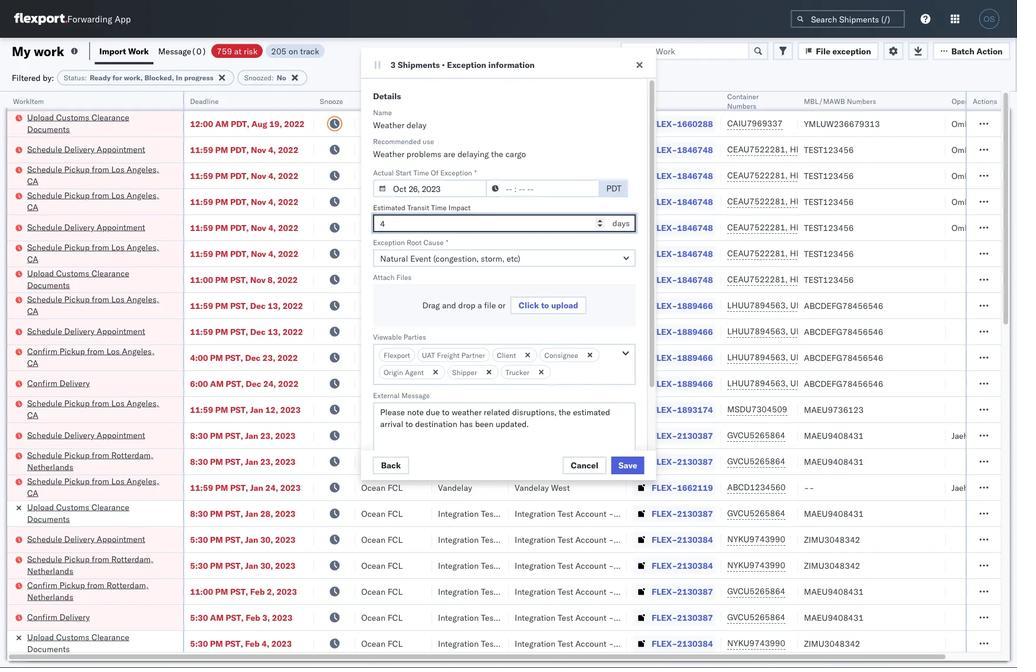 Task type: describe. For each thing, give the bounding box(es) containing it.
test123456 for second schedule pickup from los angeles, ca button
[[804, 196, 854, 207]]

file
[[484, 300, 496, 310]]

20 flex- from the top
[[652, 612, 677, 623]]

maeu9408431 for schedule pickup from rotterdam, netherlands
[[804, 456, 864, 467]]

bosch up client button
[[515, 326, 538, 337]]

1893174
[[677, 404, 713, 415]]

caiu7969337
[[728, 118, 783, 128]]

8 lagerfeld from the top
[[634, 638, 669, 649]]

2023 right the 28, in the left bottom of the page
[[275, 508, 296, 519]]

ceau7522281, for schedule pickup from los angeles, ca button corresponding to flex-1846748
[[728, 248, 788, 258]]

1 fcl from the top
[[388, 118, 403, 129]]

rotterdam, for 5:30 pm pst, jan 30, 2023
[[111, 554, 153, 564]]

4 11:59 pm pdt, nov 4, 2022 from the top
[[190, 222, 299, 233]]

6 hlxu6269489, from the top
[[790, 274, 851, 284]]

7 flex- from the top
[[652, 274, 677, 285]]

save
[[619, 460, 638, 470]]

4 1889466 from the top
[[677, 378, 713, 389]]

11:00 for 11:00 pm pst, feb 2, 2023
[[190, 586, 213, 597]]

from for 8:30 pm pst, jan 23, 2023's the schedule pickup from rotterdam, netherlands button
[[92, 450, 109, 460]]

angeles, for sixth schedule pickup from los angeles, ca link from the bottom of the page
[[127, 164, 159, 174]]

2 account from the top
[[576, 456, 607, 467]]

estimated transit time impact
[[373, 203, 471, 212]]

gvcu5265864 for confirm delivery
[[728, 612, 786, 622]]

consignee button
[[540, 348, 600, 362]]

2 uetu5238478 from the top
[[791, 326, 848, 336]]

ceau7522281, hlxu6269489, hlxu8034992 for schedule pickup from los angeles, ca button corresponding to flex-1846748
[[728, 248, 911, 258]]

3 1889466 from the top
[[677, 352, 713, 363]]

name
[[373, 108, 392, 117]]

2023 for flex-1662119's schedule pickup from los angeles, ca button
[[280, 482, 301, 493]]

angeles, for schedule pickup from los angeles, ca link associated with flex-1846748
[[127, 242, 159, 252]]

click
[[519, 300, 539, 310]]

19,
[[269, 118, 282, 129]]

5 schedule delivery appointment button from the top
[[27, 533, 145, 546]]

5 integration from the top
[[515, 560, 556, 571]]

bosch down trucker
[[515, 378, 538, 389]]

3 account from the top
[[576, 508, 607, 519]]

attach
[[373, 273, 394, 281]]

bosch up cause
[[438, 222, 462, 233]]

schedule pickup from los angeles, ca button for flex-1889466
[[27, 293, 168, 318]]

2 karl from the top
[[616, 456, 631, 467]]

21 fcl from the top
[[388, 638, 403, 649]]

the
[[491, 149, 503, 159]]

are
[[444, 149, 455, 159]]

1 schedule pickup from los angeles, ca button from the top
[[27, 163, 168, 188]]

in
[[176, 73, 182, 82]]

2130387 for confirm pickup from rotterdam, netherlands
[[677, 586, 713, 597]]

feb for 3,
[[246, 612, 260, 623]]

weather inside recommended use weather problems are delaying the cargo
[[373, 149, 404, 159]]

2 documents from the top
[[27, 280, 70, 290]]

4 ceau7522281, from the top
[[728, 222, 788, 232]]

8 integration from the top
[[515, 638, 556, 649]]

flex-2130387 for schedule pickup from rotterdam, netherlands
[[652, 456, 713, 467]]

name weather delay
[[373, 108, 427, 130]]

21 ocean fcl from the top
[[361, 638, 403, 649]]

forwarding app
[[67, 13, 131, 25]]

delivery for schedule delivery appointment button associated with flex-2130387
[[64, 430, 95, 440]]

pst, down 11:59 pm pst, jan 12, 2023
[[225, 430, 243, 441]]

11 flex- from the top
[[652, 378, 677, 389]]

nov for schedule pickup from los angeles, ca button corresponding to flex-1846748
[[251, 248, 266, 259]]

impact
[[449, 203, 471, 212]]

pst, up 6:00 am pst, dec 24, 2022
[[225, 352, 243, 363]]

ceau7522281, hlxu6269489, hlxu8034992 for upload customs clearance documents button related to 11:00 pm pst, nov 8, 2022
[[728, 274, 911, 284]]

drag and drop a file or
[[422, 300, 506, 310]]

t
[[1016, 430, 1018, 441]]

confirm delivery for 1st confirm delivery button from the bottom
[[27, 612, 90, 622]]

-- : -- -- text field
[[486, 180, 600, 197]]

os
[[984, 14, 996, 23]]

5:30 pm pst, feb 4, 2023
[[190, 638, 292, 649]]

1 lagerfeld from the top
[[634, 430, 669, 441]]

am for 12:00
[[215, 118, 229, 129]]

6 lagerfeld from the top
[[634, 586, 669, 597]]

1 integration test account - karl lagerfeld from the top
[[515, 430, 669, 441]]

4 hlxu6269489, from the top
[[790, 222, 851, 232]]

1662119
[[677, 482, 713, 493]]

progress
[[184, 73, 214, 82]]

appointment for flex-1846748
[[97, 222, 145, 232]]

time for start
[[413, 168, 429, 177]]

delaying
[[458, 149, 489, 159]]

batch action button
[[934, 42, 1011, 60]]

bosch up the and
[[438, 274, 462, 285]]

759 at risk
[[217, 46, 258, 56]]

bosch right "use"
[[438, 144, 462, 155]]

15 ocean fcl from the top
[[361, 482, 403, 493]]

of
[[431, 168, 438, 177]]

status
[[64, 73, 85, 82]]

jan up 11:00 pm pst, feb 2, 2023
[[245, 560, 258, 571]]

bosch up enter integers only number field
[[515, 196, 538, 207]]

pst, down 6:00 am pst, dec 24, 2022
[[230, 404, 248, 415]]

savant for 1st upload customs clearance documents link from the top
[[979, 118, 1005, 129]]

bosch down are
[[438, 170, 462, 181]]

5 1846748 from the top
[[677, 248, 713, 259]]

205 on track
[[271, 46, 319, 56]]

1 flex-2130387 from the top
[[652, 430, 713, 441]]

2 customs from the top
[[56, 268, 89, 278]]

5 fcl from the top
[[388, 222, 403, 233]]

12:00
[[190, 118, 213, 129]]

ceau7522281, hlxu6269489, hlxu8034992 for 1st schedule pickup from los angeles, ca button from the top of the page
[[728, 170, 911, 180]]

schedule pickup from rotterdam, netherlands button for 8:30 pm pst, jan 23, 2023
[[27, 449, 168, 474]]

2023 down 12,
[[275, 430, 296, 441]]

clearance for 1st upload customs clearance documents link from the top
[[91, 112, 129, 122]]

flex-2130384 for schedule pickup from rotterdam, netherlands
[[652, 560, 713, 571]]

maeu9736123
[[804, 404, 864, 415]]

flex-1893174
[[652, 404, 713, 415]]

uat
[[422, 351, 435, 359]]

10 ocean fcl from the top
[[361, 352, 403, 363]]

1 11:59 from the top
[[190, 144, 213, 155]]

transit
[[407, 203, 429, 212]]

ready
[[90, 73, 111, 82]]

bosch left a
[[438, 300, 462, 311]]

18 fcl from the top
[[388, 560, 403, 571]]

15 fcl from the top
[[388, 482, 403, 493]]

viewable
[[373, 332, 402, 341]]

dec down "11:00 pm pst, nov 8, 2022"
[[250, 300, 266, 311]]

ca for schedule pickup from los angeles, ca link associated with flex-1846748
[[27, 254, 38, 264]]

estimated
[[373, 203, 405, 212]]

jan down 11:59 pm pst, jan 12, 2023
[[245, 430, 258, 441]]

9 fcl from the top
[[388, 326, 403, 337]]

3 lagerfeld from the top
[[634, 508, 669, 519]]

2 confirm from the top
[[27, 378, 57, 388]]

11:59 pm pdt, nov 4, 2022 for second schedule pickup from los angeles, ca button
[[190, 196, 299, 207]]

3 gvcu5265864 from the top
[[728, 508, 786, 518]]

3 karl from the top
[[616, 508, 631, 519]]

pdt
[[606, 183, 622, 193]]

flexport button
[[379, 348, 415, 362]]

28,
[[260, 508, 273, 519]]

2 flex- from the top
[[652, 144, 677, 155]]

pst, up 4:00 pm pst, dec 23, 2022
[[230, 326, 248, 337]]

consignee for bookings test consignee
[[570, 404, 609, 415]]

2 ocean fcl from the top
[[361, 144, 403, 155]]

omkar savant for second schedule pickup from los angeles, ca button
[[952, 196, 1005, 207]]

save button
[[612, 457, 645, 474]]

schedule pickup from los angeles, ca button for flex-1846748
[[27, 241, 168, 266]]

schedule for schedule delivery appointment button associated with flex-1889466
[[27, 326, 62, 336]]

6 resize handle column header from the left
[[613, 92, 627, 668]]

start
[[396, 168, 411, 177]]

3 customs from the top
[[56, 502, 89, 512]]

3,
[[262, 612, 270, 623]]

20 ocean fcl from the top
[[361, 612, 403, 623]]

6:00 am pst, dec 24, 2022
[[190, 378, 299, 389]]

759
[[217, 46, 232, 56]]

omkar savant for upload customs clearance documents button associated with 12:00 am pdt, aug 19, 2022
[[952, 118, 1005, 129]]

jaehyung
[[952, 430, 987, 441]]

10 schedule from the top
[[27, 450, 62, 460]]

pst, up 11:59 pm pst, jan 24, 2023 at the bottom
[[225, 456, 243, 467]]

pst, down '8:30 pm pst, jan 28, 2023'
[[225, 534, 243, 545]]

4 ocean fcl from the top
[[361, 196, 403, 207]]

3 abcdefg78456546 from the top
[[804, 352, 884, 363]]

3
[[391, 60, 396, 70]]

1 karl from the top
[[616, 430, 631, 441]]

1 11:59 pm pst, dec 13, 2022 from the top
[[190, 300, 303, 311]]

Please type here (tag users with @) text field
[[373, 402, 636, 458]]

2 lhuu7894563, from the top
[[728, 326, 789, 336]]

angeles, for schedule pickup from los angeles, ca link related to flex-1889466
[[127, 294, 159, 304]]

2 fcl from the top
[[388, 144, 403, 155]]

jan left the 28, in the left bottom of the page
[[245, 508, 258, 519]]

exception
[[833, 46, 872, 56]]

7 account from the top
[[576, 612, 607, 623]]

--
[[804, 482, 815, 493]]

2 flex-1889466 from the top
[[652, 326, 713, 337]]

5:30 for schedule pickup from rotterdam, netherlands
[[190, 560, 208, 571]]

ceau7522281, for upload customs clearance documents button related to 11:00 pm pst, nov 8, 2022
[[728, 274, 788, 284]]

from for flex-1662119's schedule pickup from los angeles, ca button
[[92, 476, 109, 486]]

upload
[[551, 300, 578, 310]]

3 zimu3048342 from the top
[[804, 638, 861, 649]]

flexport demo consignee
[[438, 404, 535, 415]]

confirm for 11:00 pm pst, feb 2, 2023
[[27, 580, 57, 590]]

mbl/mawb numbers
[[804, 97, 877, 105]]

8:30 pm pst, jan 28, 2023
[[190, 508, 296, 519]]

16 ocean fcl from the top
[[361, 508, 403, 519]]

work
[[34, 43, 64, 59]]

from for schedule pickup from los angeles, ca button for flex-1893174
[[92, 398, 109, 408]]

: for status
[[85, 73, 87, 82]]

mbl/mawb numbers button
[[799, 94, 934, 106]]

pst, down 5:30 am pst, feb 3, 2023
[[225, 638, 243, 649]]

from for flex-1889466 schedule pickup from los angeles, ca button
[[92, 294, 109, 304]]

schedule delivery appointment button for flex-2130387
[[27, 429, 145, 442]]

jan left 12,
[[250, 404, 264, 415]]

bosch up natural event (congestion, storm, etc) 'text field'
[[515, 222, 538, 233]]

import work button
[[95, 38, 154, 64]]

choi
[[989, 430, 1006, 441]]

netherlands for 8:30 pm pst, jan 23, 2023
[[27, 462, 73, 472]]

14 ocean fcl from the top
[[361, 456, 403, 467]]

3 uetu5238478 from the top
[[791, 352, 848, 362]]

flex id
[[633, 97, 655, 105]]

schedule delivery appointment for flex-1889466
[[27, 326, 145, 336]]

schedule for second schedule pickup from los angeles, ca button
[[27, 190, 62, 200]]

angeles, for schedule pickup from los angeles, ca link for flex-1662119
[[127, 476, 159, 486]]

schedule delivery appointment for flex-1846748
[[27, 222, 145, 232]]

maeu9408431 for confirm pickup from rotterdam, netherlands
[[804, 586, 864, 597]]

freight
[[437, 351, 460, 359]]

bosch up click
[[515, 274, 538, 285]]

click to upload button
[[510, 296, 587, 314]]

upload customs clearance documents button for 12:00 am pdt, aug 19, 2022
[[27, 111, 168, 136]]

21 flex- from the top
[[652, 638, 677, 649]]

3 maeu9408431 from the top
[[804, 508, 864, 519]]

upload customs clearance documents button for 11:00 pm pst, nov 8, 2022
[[27, 267, 168, 292]]

file
[[816, 46, 831, 56]]

5 hlxu8034992 from the top
[[853, 248, 911, 258]]

deadline
[[190, 97, 219, 105]]

parties
[[404, 332, 426, 341]]

5 schedule delivery appointment link from the top
[[27, 533, 145, 545]]

ca for confirm pickup from los angeles, ca link
[[27, 358, 38, 368]]

pst, up 11:00 pm pst, feb 2, 2023
[[225, 560, 243, 571]]

2023 for schedule pickup from los angeles, ca button for flex-1893174
[[280, 404, 301, 415]]

3 11:59 from the top
[[190, 196, 213, 207]]

ca for second schedule pickup from los angeles, ca link
[[27, 202, 38, 212]]

rotterdam, for 8:30 pm pst, jan 23, 2023
[[111, 450, 153, 460]]

dec up 6:00 am pst, dec 24, 2022
[[245, 352, 261, 363]]

2 schedule pickup from los angeles, ca button from the top
[[27, 189, 168, 214]]

17 flex- from the top
[[652, 534, 677, 545]]

import
[[99, 46, 126, 56]]

omkar for upload customs clearance documents button associated with 12:00 am pdt, aug 19, 2022
[[952, 118, 977, 129]]

savant for sixth schedule pickup from los angeles, ca link from the bottom of the page
[[979, 170, 1005, 181]]

by:
[[43, 72, 54, 83]]

omkar for second schedule pickup from los angeles, ca button
[[952, 196, 977, 207]]

2023 for 1st confirm delivery button from the bottom
[[272, 612, 293, 623]]

1 hlxu8034992 from the top
[[853, 144, 911, 154]]

schedule for schedule pickup from los angeles, ca button for flex-1893174
[[27, 398, 62, 408]]

2 savant from the top
[[979, 144, 1005, 155]]

confirm pickup from rotterdam, netherlands
[[27, 580, 149, 602]]

shipments
[[398, 60, 440, 70]]

11 fcl from the top
[[388, 378, 403, 389]]

8 resize handle column header from the left
[[784, 92, 799, 668]]

partner
[[461, 351, 485, 359]]

1 appointment from the top
[[97, 144, 145, 154]]

appointment for flex-1889466
[[97, 326, 145, 336]]

schedule pickup from rotterdam, netherlands for 5:30 pm pst, jan 30, 2023
[[27, 554, 153, 576]]

5:30 for confirm delivery
[[190, 612, 208, 623]]

external
[[373, 391, 400, 400]]

•
[[442, 60, 445, 70]]

jan up 11:59 pm pst, jan 24, 2023 at the bottom
[[245, 456, 258, 467]]

13 ocean fcl from the top
[[361, 430, 403, 441]]

flex-1662119
[[652, 482, 713, 493]]

1 1846748 from the top
[[677, 144, 713, 155]]

5 appointment from the top
[[97, 534, 145, 544]]

confirm delivery link for 1st confirm delivery button from the bottom
[[27, 611, 90, 623]]

4 integration from the top
[[515, 534, 556, 545]]

upload for 1st upload customs clearance documents link from the top
[[27, 112, 54, 122]]

batch action
[[952, 46, 1003, 56]]

5:30 pm pst, jan 30, 2023 for schedule pickup from rotterdam, netherlands
[[190, 560, 296, 571]]

pst, down 4:00 pm pst, dec 23, 2022
[[226, 378, 244, 389]]

workitem
[[13, 97, 44, 105]]

app
[[115, 13, 131, 25]]

schedule pickup from los angeles, ca for flex-1889466
[[27, 294, 159, 316]]

7 integration from the top
[[515, 612, 556, 623]]

17 ocean fcl from the top
[[361, 534, 403, 545]]

track
[[300, 46, 319, 56]]

2 11:59 pm pst, dec 13, 2022 from the top
[[190, 326, 303, 337]]

2 lagerfeld from the top
[[634, 456, 669, 467]]

1 confirm delivery button from the top
[[27, 377, 90, 390]]

4 abcdefg78456546 from the top
[[804, 378, 884, 389]]

flex-2130384 for schedule delivery appointment
[[652, 534, 713, 545]]

ca for flex-1893174's schedule pickup from los angeles, ca link
[[27, 410, 38, 420]]

shipper button
[[447, 365, 498, 379]]

back button
[[373, 457, 409, 474]]

5 karl from the top
[[616, 560, 631, 571]]

information
[[489, 60, 535, 70]]

6 karl from the top
[[616, 586, 631, 597]]

Enter integers only number field
[[373, 214, 636, 232]]

3 2130384 from the top
[[677, 638, 713, 649]]

3 ocean fcl from the top
[[361, 170, 403, 181]]

2023 for first schedule delivery appointment button from the bottom of the page
[[275, 534, 296, 545]]

1 customs from the top
[[56, 112, 89, 122]]

5 integration test account - karl lagerfeld from the top
[[515, 560, 669, 571]]

drop
[[458, 300, 475, 310]]

import work
[[99, 46, 149, 56]]

uat freight partner button
[[417, 348, 490, 362]]

2,
[[267, 586, 275, 597]]

confirm delivery for 2nd confirm delivery button from the bottom of the page
[[27, 378, 90, 388]]

12 fcl from the top
[[388, 404, 403, 415]]

3 upload customs clearance documents link from the top
[[27, 501, 168, 525]]

2023 down 5:30 am pst, feb 3, 2023
[[272, 638, 292, 649]]

1 gvcu5265864 from the top
[[728, 430, 786, 440]]

uat freight partner
[[422, 351, 485, 359]]

1 vertical spatial 23,
[[260, 430, 273, 441]]



Task type: vqa. For each thing, say whether or not it's contained in the screenshot.
topmost pending
no



Task type: locate. For each thing, give the bounding box(es) containing it.
flex
[[633, 97, 646, 105]]

4 karl from the top
[[616, 534, 631, 545]]

6 account from the top
[[576, 586, 607, 597]]

client button
[[492, 348, 537, 362]]

pst, down 11:59 pm pst, jan 24, 2023 at the bottom
[[225, 508, 243, 519]]

1 nyku9743990 from the top
[[728, 534, 786, 544]]

flex-1662119 button
[[633, 479, 716, 496], [633, 479, 716, 496]]

2 vertical spatial exception
[[373, 238, 405, 247]]

11:59 pm pst, dec 13, 2022 down "11:00 pm pst, nov 8, 2022"
[[190, 300, 303, 311]]

11:59 pm pst, jan 24, 2023
[[190, 482, 301, 493]]

30, up 2, at left
[[260, 560, 273, 571]]

maeu9408431 for confirm delivery
[[804, 612, 864, 623]]

clearance for 4th upload customs clearance documents link from the top of the page
[[91, 632, 129, 642]]

1 horizontal spatial *
[[474, 168, 477, 177]]

3 netherlands from the top
[[27, 592, 73, 602]]

confirm pickup from los angeles, ca button
[[27, 345, 168, 370]]

4 savant from the top
[[979, 196, 1005, 207]]

13 flex- from the top
[[652, 430, 677, 441]]

2130387
[[677, 430, 713, 441], [677, 456, 713, 467], [677, 508, 713, 519], [677, 586, 713, 597], [677, 612, 713, 623]]

bosch down cargo
[[515, 170, 538, 181]]

0 vertical spatial zimu3048342
[[804, 534, 861, 545]]

jan
[[250, 404, 264, 415], [245, 430, 258, 441], [245, 456, 258, 467], [250, 482, 264, 493], [245, 508, 258, 519], [245, 534, 258, 545], [245, 560, 258, 571]]

snoozed : no
[[244, 73, 286, 82]]

2 2130384 from the top
[[677, 560, 713, 571]]

0 vertical spatial feb
[[250, 586, 265, 597]]

am for 6:00
[[210, 378, 224, 389]]

time left of
[[413, 168, 429, 177]]

work,
[[124, 73, 143, 82]]

exception right • in the top of the page
[[447, 60, 487, 70]]

1 horizontal spatial flexport
[[438, 404, 469, 415]]

3 hlxu6269489, from the top
[[790, 196, 851, 206]]

message
[[158, 46, 191, 56], [401, 391, 430, 400]]

confirm inside confirm pickup from los angeles, ca
[[27, 346, 57, 356]]

bosch up trucker button
[[515, 352, 538, 363]]

confirm delivery link down confirm pickup from los angeles, ca
[[27, 377, 90, 389]]

16 fcl from the top
[[388, 508, 403, 519]]

7 fcl from the top
[[388, 274, 403, 285]]

2 vertical spatial nyku9743990
[[728, 638, 786, 648]]

2023 for 5:30 pm pst, jan 30, 2023 the schedule pickup from rotterdam, netherlands button
[[275, 560, 296, 571]]

am
[[215, 118, 229, 129], [210, 378, 224, 389], [210, 612, 224, 623]]

2 vertical spatial netherlands
[[27, 592, 73, 602]]

risk
[[244, 46, 258, 56]]

0 vertical spatial flexport
[[384, 351, 410, 359]]

2 vertical spatial am
[[210, 612, 224, 623]]

from inside confirm pickup from los angeles, ca
[[87, 346, 104, 356]]

filtered by:
[[12, 72, 54, 83]]

consignee right demo
[[495, 404, 535, 415]]

11:59 pm pdt, nov 4, 2022 for 1st schedule pickup from los angeles, ca button from the top of the page
[[190, 170, 299, 181]]

2 upload customs clearance documents from the top
[[27, 268, 129, 290]]

5:30 pm pst, jan 30, 2023 up 11:00 pm pst, feb 2, 2023
[[190, 560, 296, 571]]

* down delaying
[[474, 168, 477, 177]]

1 horizontal spatial vandelay
[[515, 482, 549, 493]]

omkar for 1st schedule pickup from los angeles, ca button from the top of the page
[[952, 170, 977, 181]]

1 vertical spatial 8:30
[[190, 456, 208, 467]]

2 ca from the top
[[27, 202, 38, 212]]

3 ceau7522281, from the top
[[728, 196, 788, 206]]

3 resize handle column header from the left
[[341, 92, 356, 668]]

30, down the 28, in the left bottom of the page
[[260, 534, 273, 545]]

Search Shipments (/) text field
[[791, 10, 905, 28]]

14 flex- from the top
[[652, 456, 677, 467]]

recommended
[[373, 137, 421, 146]]

0 vertical spatial rotterdam,
[[111, 450, 153, 460]]

schedule
[[27, 144, 62, 154], [27, 164, 62, 174], [27, 190, 62, 200], [27, 222, 62, 232], [27, 242, 62, 252], [27, 294, 62, 304], [27, 326, 62, 336], [27, 398, 62, 408], [27, 430, 62, 440], [27, 450, 62, 460], [27, 476, 62, 486], [27, 534, 62, 544], [27, 554, 62, 564]]

0 vertical spatial 11:59 pm pst, dec 13, 2022
[[190, 300, 303, 311]]

205
[[271, 46, 287, 56]]

schedule pickup from los angeles, ca button for flex-1893174
[[27, 397, 168, 422]]

origin agent button
[[379, 365, 445, 379]]

2 gvcu5265864 from the top
[[728, 456, 786, 466]]

1 vertical spatial schedule pickup from rotterdam, netherlands
[[27, 554, 153, 576]]

6:00
[[190, 378, 208, 389]]

bosch left to
[[515, 300, 538, 311]]

fcl
[[388, 118, 403, 129], [388, 144, 403, 155], [388, 170, 403, 181], [388, 196, 403, 207], [388, 222, 403, 233], [388, 248, 403, 259], [388, 274, 403, 285], [388, 300, 403, 311], [388, 326, 403, 337], [388, 352, 403, 363], [388, 378, 403, 389], [388, 404, 403, 415], [388, 430, 403, 441], [388, 456, 403, 467], [388, 482, 403, 493], [388, 508, 403, 519], [388, 534, 403, 545], [388, 560, 403, 571], [388, 586, 403, 597], [388, 612, 403, 623], [388, 638, 403, 649]]

from for confirm pickup from rotterdam, netherlands button
[[87, 580, 104, 590]]

status : ready for work, blocked, in progress
[[64, 73, 214, 82]]

confirm delivery link
[[27, 377, 90, 389], [27, 611, 90, 623]]

1 vertical spatial 11:59 pm pst, dec 13, 2022
[[190, 326, 303, 337]]

delivery for 5th schedule delivery appointment button from the bottom
[[64, 144, 95, 154]]

0 vertical spatial 2130384
[[677, 534, 713, 545]]

0 horizontal spatial :
[[85, 73, 87, 82]]

1 vertical spatial confirm delivery link
[[27, 611, 90, 623]]

24, for 2023
[[266, 482, 278, 493]]

1 vertical spatial zimu3048342
[[804, 560, 861, 571]]

flexport up origin
[[384, 351, 410, 359]]

0 vertical spatial 30,
[[260, 534, 273, 545]]

2 vertical spatial flex-2130384
[[652, 638, 713, 649]]

8 ocean fcl from the top
[[361, 300, 403, 311]]

1 vertical spatial feb
[[246, 612, 260, 623]]

karl
[[616, 430, 631, 441], [616, 456, 631, 467], [616, 508, 631, 519], [616, 534, 631, 545], [616, 560, 631, 571], [616, 586, 631, 597], [616, 612, 631, 623], [616, 638, 631, 649]]

flex-
[[652, 118, 677, 129], [652, 144, 677, 155], [652, 170, 677, 181], [652, 196, 677, 207], [652, 222, 677, 233], [652, 248, 677, 259], [652, 274, 677, 285], [652, 300, 677, 311], [652, 326, 677, 337], [652, 352, 677, 363], [652, 378, 677, 389], [652, 404, 677, 415], [652, 430, 677, 441], [652, 456, 677, 467], [652, 482, 677, 493], [652, 508, 677, 519], [652, 534, 677, 545], [652, 560, 677, 571], [652, 586, 677, 597], [652, 612, 677, 623], [652, 638, 677, 649]]

0 vertical spatial nyku9743990
[[728, 534, 786, 544]]

omkar savant for 1st schedule pickup from los angeles, ca button from the top of the page
[[952, 170, 1005, 181]]

1846748
[[677, 144, 713, 155], [677, 170, 713, 181], [677, 196, 713, 207], [677, 222, 713, 233], [677, 248, 713, 259], [677, 274, 713, 285]]

schedule for first schedule delivery appointment button from the bottom of the page
[[27, 534, 62, 544]]

2 1889466 from the top
[[677, 326, 713, 337]]

message down agent
[[401, 391, 430, 400]]

0 horizontal spatial vandelay
[[438, 482, 472, 493]]

weather inside name weather delay
[[373, 120, 404, 130]]

origin agent
[[384, 368, 424, 377]]

19 fcl from the top
[[388, 586, 403, 597]]

1 vandelay from the left
[[438, 482, 472, 493]]

4 lagerfeld from the top
[[634, 534, 669, 545]]

0 vertical spatial confirm delivery
[[27, 378, 90, 388]]

flex-1846748 button
[[633, 141, 716, 158], [633, 141, 716, 158], [633, 167, 716, 184], [633, 167, 716, 184], [633, 193, 716, 210], [633, 193, 716, 210], [633, 219, 716, 236], [633, 219, 716, 236], [633, 245, 716, 262], [633, 245, 716, 262], [633, 271, 716, 288], [633, 271, 716, 288]]

5 11:59 from the top
[[190, 248, 213, 259]]

on
[[289, 46, 298, 56]]

dec up 4:00 pm pst, dec 23, 2022
[[250, 326, 266, 337]]

bosch down enter integers only number field
[[515, 248, 538, 259]]

1 : from the left
[[85, 73, 87, 82]]

2023 up '8:30 pm pst, jan 28, 2023'
[[280, 482, 301, 493]]

consignee
[[544, 351, 578, 359], [495, 404, 535, 415], [570, 404, 609, 415]]

1 confirm from the top
[[27, 346, 57, 356]]

angeles, for second schedule pickup from los angeles, ca link
[[127, 190, 159, 200]]

upload for second upload customs clearance documents link from the bottom of the page
[[27, 502, 54, 512]]

numbers down the container
[[728, 101, 757, 110]]

: left ready
[[85, 73, 87, 82]]

5 resize handle column header from the left
[[495, 92, 509, 668]]

5:30 up 11:00 pm pst, feb 2, 2023
[[190, 560, 208, 571]]

1 horizontal spatial :
[[272, 73, 274, 82]]

2 ceau7522281, from the top
[[728, 170, 788, 180]]

0 horizontal spatial message
[[158, 46, 191, 56]]

2130387 for schedule pickup from rotterdam, netherlands
[[677, 456, 713, 467]]

1 vertical spatial confirm delivery
[[27, 612, 90, 622]]

1 maeu9408431 from the top
[[804, 430, 864, 441]]

pst, down "11:00 pm pst, nov 8, 2022"
[[230, 300, 248, 311]]

weather down recommended on the left top of page
[[373, 149, 404, 159]]

4 lhuu7894563, uetu5238478 from the top
[[728, 378, 848, 388]]

2 30, from the top
[[260, 560, 273, 571]]

bookings test consignee
[[515, 404, 609, 415]]

Search Work text field
[[621, 42, 750, 60]]

1 abcdefg78456546 from the top
[[804, 300, 884, 311]]

18 flex- from the top
[[652, 560, 677, 571]]

8:30 pm pst, jan 23, 2023 up 11:59 pm pst, jan 24, 2023 at the bottom
[[190, 456, 296, 467]]

5:30 up 5:30 pm pst, feb 4, 2023
[[190, 612, 208, 623]]

2 2130387 from the top
[[677, 456, 713, 467]]

2 hlxu8034992 from the top
[[853, 170, 911, 180]]

2130387 for confirm delivery
[[677, 612, 713, 623]]

confirm delivery link down confirm pickup from rotterdam, netherlands at the bottom left of page
[[27, 611, 90, 623]]

feb for 2,
[[250, 586, 265, 597]]

1 vertical spatial schedule pickup from rotterdam, netherlands button
[[27, 553, 168, 578]]

netherlands inside confirm pickup from rotterdam, netherlands
[[27, 592, 73, 602]]

2 lhuu7894563, uetu5238478 from the top
[[728, 326, 848, 336]]

0 vertical spatial 8:30 pm pst, jan 23, 2023
[[190, 430, 296, 441]]

appointment for flex-2130387
[[97, 430, 145, 440]]

confirm inside confirm pickup from rotterdam, netherlands
[[27, 580, 57, 590]]

schedule pickup from los angeles, ca for flex-1846748
[[27, 242, 159, 264]]

2 vertical spatial zimu3048342
[[804, 638, 861, 649]]

upload for 4th upload customs clearance documents link from the top of the page
[[27, 632, 54, 642]]

exception down are
[[440, 168, 472, 177]]

origin
[[384, 368, 403, 377]]

1 flex-1846748 from the top
[[652, 144, 713, 155]]

2023 up 11:00 pm pst, feb 2, 2023
[[275, 560, 296, 571]]

11:00 for 11:00 pm pst, nov 8, 2022
[[190, 274, 213, 285]]

los inside confirm pickup from los angeles, ca
[[107, 346, 120, 356]]

3 fcl from the top
[[388, 170, 403, 181]]

1 horizontal spatial numbers
[[847, 97, 877, 105]]

msdu7304509
[[728, 404, 788, 414]]

am right 6:00
[[210, 378, 224, 389]]

flexport. image
[[14, 13, 67, 25]]

am up 5:30 pm pst, feb 4, 2023
[[210, 612, 224, 623]]

netherlands for 5:30 pm pst, jan 30, 2023
[[27, 566, 73, 576]]

zimu3048342 for schedule delivery appointment
[[804, 534, 861, 545]]

2 nyku9743990 from the top
[[728, 560, 786, 570]]

12:00 am pdt, aug 19, 2022
[[190, 118, 305, 129]]

5:30 for schedule delivery appointment
[[190, 534, 208, 545]]

customs
[[56, 112, 89, 122], [56, 268, 89, 278], [56, 502, 89, 512], [56, 632, 89, 642]]

confirm delivery link for 2nd confirm delivery button from the bottom of the page
[[27, 377, 90, 389]]

1 horizontal spatial message
[[401, 391, 430, 400]]

1 13, from the top
[[268, 300, 281, 311]]

confirm pickup from los angeles, ca
[[27, 346, 154, 368]]

pst,
[[230, 274, 248, 285], [230, 300, 248, 311], [230, 326, 248, 337], [225, 352, 243, 363], [226, 378, 244, 389], [230, 404, 248, 415], [225, 430, 243, 441], [225, 456, 243, 467], [230, 482, 248, 493], [225, 508, 243, 519], [225, 534, 243, 545], [225, 560, 243, 571], [230, 586, 248, 597], [226, 612, 244, 623], [225, 638, 243, 649]]

2 ceau7522281, hlxu6269489, hlxu8034992 from the top
[[728, 170, 911, 180]]

schedule pickup from rotterdam, netherlands
[[27, 450, 153, 472], [27, 554, 153, 576]]

1 vertical spatial nyku9743990
[[728, 560, 786, 570]]

3 schedule pickup from los angeles, ca link from the top
[[27, 241, 168, 265]]

9 resize handle column header from the left
[[932, 92, 946, 668]]

nyku9743990 for schedule delivery appointment
[[728, 534, 786, 544]]

flex-2130387 for confirm delivery
[[652, 612, 713, 623]]

bosch up the freight
[[438, 326, 462, 337]]

1 vertical spatial exception
[[440, 168, 472, 177]]

upload customs clearance documents button
[[27, 111, 168, 136], [27, 267, 168, 292]]

8:30 down 6:00
[[190, 430, 208, 441]]

schedule pickup from rotterdam, netherlands link for 8:30
[[27, 449, 168, 473]]

1 vertical spatial weather
[[373, 149, 404, 159]]

6 ca from the top
[[27, 410, 38, 420]]

schedule pickup from rotterdam, netherlands link for 5:30
[[27, 553, 168, 577]]

recommended use weather problems are delaying the cargo
[[373, 137, 526, 159]]

delivery
[[64, 144, 95, 154], [64, 222, 95, 232], [64, 326, 95, 336], [59, 378, 90, 388], [64, 430, 95, 440], [64, 534, 95, 544], [59, 612, 90, 622]]

8:30 down 11:59 pm pst, jan 24, 2023 at the bottom
[[190, 508, 208, 519]]

13, up 4:00 pm pst, dec 23, 2022
[[268, 326, 281, 337]]

forwarding app link
[[14, 13, 131, 25]]

3 flex-1846748 from the top
[[652, 196, 713, 207]]

5 omkar savant from the top
[[952, 222, 1005, 233]]

numbers for mbl/mawb numbers
[[847, 97, 877, 105]]

2 schedule delivery appointment from the top
[[27, 222, 145, 232]]

confirm delivery down confirm pickup from rotterdam, netherlands at the bottom left of page
[[27, 612, 90, 622]]

bosch down cause
[[438, 248, 462, 259]]

1 account from the top
[[576, 430, 607, 441]]

pickup inside confirm pickup from rotterdam, netherlands
[[59, 580, 85, 590]]

4 schedule delivery appointment from the top
[[27, 430, 145, 440]]

11:00
[[190, 274, 213, 285], [190, 586, 213, 597]]

feb left 2, at left
[[250, 586, 265, 597]]

delivery for schedule delivery appointment button associated with flex-1889466
[[64, 326, 95, 336]]

flex-1660288
[[652, 118, 713, 129]]

confirm pickup from rotterdam, netherlands button
[[27, 579, 168, 604]]

schedule for flex-1662119's schedule pickup from los angeles, ca button
[[27, 476, 62, 486]]

schedule delivery appointment
[[27, 144, 145, 154], [27, 222, 145, 232], [27, 326, 145, 336], [27, 430, 145, 440], [27, 534, 145, 544]]

time right "transit" on the top left
[[431, 203, 447, 212]]

2023 right 2, at left
[[277, 586, 297, 597]]

7 ocean fcl from the top
[[361, 274, 403, 285]]

5 schedule pickup from los angeles, ca link from the top
[[27, 397, 168, 421]]

13, down 8,
[[268, 300, 281, 311]]

4 upload customs clearance documents from the top
[[27, 632, 129, 654]]

2 vertical spatial feb
[[245, 638, 260, 649]]

numbers inside 'container numbers'
[[728, 101, 757, 110]]

23, down 12,
[[260, 430, 273, 441]]

0 vertical spatial confirm delivery link
[[27, 377, 90, 389]]

12 schedule from the top
[[27, 534, 62, 544]]

5:30 pm pst, jan 30, 2023 down '8:30 pm pst, jan 28, 2023'
[[190, 534, 296, 545]]

0 vertical spatial time
[[413, 168, 429, 177]]

ca inside confirm pickup from los angeles, ca
[[27, 358, 38, 368]]

7 karl from the top
[[616, 612, 631, 623]]

exception left root
[[373, 238, 405, 247]]

files
[[396, 273, 412, 281]]

4:00 pm pst, dec 23, 2022
[[190, 352, 298, 363]]

delivery for first schedule delivery appointment button from the bottom of the page
[[64, 534, 95, 544]]

am for 5:30
[[210, 612, 224, 623]]

6 ceau7522281, hlxu6269489, hlxu8034992 from the top
[[728, 274, 911, 284]]

1 vertical spatial time
[[431, 203, 447, 212]]

12,
[[266, 404, 278, 415]]

4 maeu9408431 from the top
[[804, 586, 864, 597]]

confirm delivery button down confirm pickup from los angeles, ca
[[27, 377, 90, 390]]

jan up the 28, in the left bottom of the page
[[250, 482, 264, 493]]

23, up 11:59 pm pst, jan 24, 2023 at the bottom
[[260, 456, 273, 467]]

from for schedule pickup from los angeles, ca button corresponding to flex-1846748
[[92, 242, 109, 252]]

flex-1660288 button
[[633, 115, 716, 132], [633, 115, 716, 132]]

Natural Event (congestion, storm, etc) text field
[[373, 249, 636, 267]]

2023 right 12,
[[280, 404, 301, 415]]

bosch right the
[[515, 144, 538, 155]]

1 schedule pickup from rotterdam, netherlands button from the top
[[27, 449, 168, 474]]

ca for schedule pickup from los angeles, ca link for flex-1662119
[[27, 488, 38, 498]]

3 hlxu8034992 from the top
[[853, 196, 911, 206]]

(0)
[[191, 46, 207, 56]]

1 vertical spatial confirm delivery button
[[27, 611, 90, 624]]

schedule pickup from los angeles, ca link for flex-1893174
[[27, 397, 168, 421]]

2 vertical spatial 23,
[[260, 456, 273, 467]]

gvcu5265864 for schedule pickup from rotterdam, netherlands
[[728, 456, 786, 466]]

1 zimu3048342 from the top
[[804, 534, 861, 545]]

consignee up trucker button
[[544, 351, 578, 359]]

0 vertical spatial schedule pickup from rotterdam, netherlands link
[[27, 449, 168, 473]]

0 vertical spatial *
[[474, 168, 477, 177]]

integration
[[515, 430, 556, 441], [515, 456, 556, 467], [515, 508, 556, 519], [515, 534, 556, 545], [515, 560, 556, 571], [515, 586, 556, 597], [515, 612, 556, 623], [515, 638, 556, 649]]

0 vertical spatial netherlands
[[27, 462, 73, 472]]

angeles, inside confirm pickup from los angeles, ca
[[122, 346, 154, 356]]

container numbers button
[[722, 89, 787, 110]]

1 vertical spatial am
[[210, 378, 224, 389]]

message up in
[[158, 46, 191, 56]]

2023 for 8:30 pm pst, jan 23, 2023's the schedule pickup from rotterdam, netherlands button
[[275, 456, 296, 467]]

2 confirm delivery link from the top
[[27, 611, 90, 623]]

8 flex- from the top
[[652, 300, 677, 311]]

mode
[[361, 97, 380, 105]]

bosch right "transit" on the top left
[[438, 196, 462, 207]]

0 vertical spatial 5:30 pm pst, jan 30, 2023
[[190, 534, 296, 545]]

pickup inside confirm pickup from los angeles, ca
[[59, 346, 85, 356]]

1 vertical spatial 13,
[[268, 326, 281, 337]]

numbers for container numbers
[[728, 101, 757, 110]]

2 schedule delivery appointment button from the top
[[27, 221, 145, 234]]

jan down '8:30 pm pst, jan 28, 2023'
[[245, 534, 258, 545]]

1 vertical spatial flex-2130384
[[652, 560, 713, 571]]

savant for second schedule pickup from los angeles, ca link
[[979, 196, 1005, 207]]

0 vertical spatial exception
[[447, 60, 487, 70]]

1 vertical spatial netherlands
[[27, 566, 73, 576]]

0 vertical spatial schedule pickup from rotterdam, netherlands button
[[27, 449, 168, 474]]

7 11:59 from the top
[[190, 326, 213, 337]]

schedule for 5th schedule delivery appointment button from the bottom
[[27, 144, 62, 154]]

bosch up shipper at the left bottom of the page
[[438, 352, 462, 363]]

schedule pickup from los angeles, ca link for flex-1662119
[[27, 475, 168, 499]]

rotterdam, for 11:00 pm pst, feb 2, 2023
[[107, 580, 149, 590]]

8:30 pm pst, jan 23, 2023 down 11:59 pm pst, jan 12, 2023
[[190, 430, 296, 441]]

hlxu8034992
[[853, 144, 911, 154], [853, 170, 911, 180], [853, 196, 911, 206], [853, 222, 911, 232], [853, 248, 911, 258], [853, 274, 911, 284]]

0 vertical spatial 23,
[[263, 352, 276, 363]]

1 lhuu7894563, from the top
[[728, 300, 789, 310]]

1 vertical spatial 11:00
[[190, 586, 213, 597]]

1 vertical spatial 5:30 pm pst, jan 30, 2023
[[190, 560, 296, 571]]

pst, left 8,
[[230, 274, 248, 285]]

0 vertical spatial 24,
[[263, 378, 276, 389]]

bosch down shipper at the left bottom of the page
[[438, 378, 462, 389]]

click to upload
[[519, 300, 578, 310]]

consignee inside button
[[544, 351, 578, 359]]

nov for upload customs clearance documents button related to 11:00 pm pst, nov 8, 2022
[[250, 274, 266, 285]]

3 appointment from the top
[[97, 326, 145, 336]]

3 flex-2130384 from the top
[[652, 638, 713, 649]]

3 lhuu7894563, uetu5238478 from the top
[[728, 352, 848, 362]]

0 horizontal spatial numbers
[[728, 101, 757, 110]]

5:30 pm pst, jan 30, 2023 for schedule delivery appointment
[[190, 534, 296, 545]]

4 omkar from the top
[[952, 196, 977, 207]]

5:30 down '8:30 pm pst, jan 28, 2023'
[[190, 534, 208, 545]]

11:59 pm pst, jan 12, 2023
[[190, 404, 301, 415]]

3 shipments • exception information
[[391, 60, 535, 70]]

schedule pickup from los angeles, ca link for flex-1889466
[[27, 293, 168, 317]]

4 schedule delivery appointment link from the top
[[27, 429, 145, 441]]

0 horizontal spatial flexport
[[384, 351, 410, 359]]

forwarding
[[67, 13, 112, 25]]

operator
[[952, 97, 981, 105]]

9 flex- from the top
[[652, 326, 677, 337]]

hlxu6269489,
[[790, 144, 851, 154], [790, 170, 851, 180], [790, 196, 851, 206], [790, 222, 851, 232], [790, 248, 851, 258], [790, 274, 851, 284]]

2 flex-1846748 from the top
[[652, 170, 713, 181]]

pst, up '8:30 pm pst, jan 28, 2023'
[[230, 482, 248, 493]]

0 vertical spatial schedule pickup from rotterdam, netherlands
[[27, 450, 153, 472]]

0 vertical spatial 13,
[[268, 300, 281, 311]]

consignee up cancel
[[570, 404, 609, 415]]

details
[[373, 91, 401, 101]]

0 horizontal spatial time
[[413, 168, 429, 177]]

5 lagerfeld from the top
[[634, 560, 669, 571]]

test123456 for schedule pickup from los angeles, ca button corresponding to flex-1846748
[[804, 248, 854, 259]]

schedule pickup from los angeles, ca for flex-1662119
[[27, 476, 159, 498]]

flexport left demo
[[438, 404, 469, 415]]

documents
[[27, 124, 70, 134], [27, 280, 70, 290], [27, 514, 70, 524], [27, 643, 70, 654]]

from for confirm pickup from los angeles, ca button
[[87, 346, 104, 356]]

24, up the 28, in the left bottom of the page
[[266, 482, 278, 493]]

back
[[381, 460, 401, 470]]

7 resize handle column header from the left
[[708, 92, 722, 668]]

rotterdam, inside confirm pickup from rotterdam, netherlands
[[107, 580, 149, 590]]

ca for schedule pickup from los angeles, ca link related to flex-1889466
[[27, 306, 38, 316]]

6 test123456 from the top
[[804, 274, 854, 285]]

id
[[648, 97, 655, 105]]

test123456
[[804, 144, 854, 155], [804, 170, 854, 181], [804, 196, 854, 207], [804, 222, 854, 233], [804, 248, 854, 259], [804, 274, 854, 285]]

3 omkar savant from the top
[[952, 170, 1005, 181]]

: left no
[[272, 73, 274, 82]]

4 upload customs clearance documents link from the top
[[27, 631, 168, 655]]

MMM D, YYYY text field
[[373, 180, 487, 197]]

confirm delivery down confirm pickup from los angeles, ca
[[27, 378, 90, 388]]

snoozed
[[244, 73, 272, 82]]

1 vertical spatial 30,
[[260, 560, 273, 571]]

2 omkar from the top
[[952, 144, 977, 155]]

2023 down '8:30 pm pst, jan 28, 2023'
[[275, 534, 296, 545]]

2 confirm delivery from the top
[[27, 612, 90, 622]]

1 8:30 pm pst, jan 23, 2023 from the top
[[190, 430, 296, 441]]

2 5:30 from the top
[[190, 560, 208, 571]]

os button
[[976, 5, 1003, 32]]

8,
[[268, 274, 275, 285]]

1 ceau7522281, hlxu6269489, hlxu8034992 from the top
[[728, 144, 911, 154]]

0 vertical spatial 8:30
[[190, 430, 208, 441]]

schedule delivery appointment button for flex-1846748
[[27, 221, 145, 234]]

0 vertical spatial weather
[[373, 120, 404, 130]]

0 horizontal spatial *
[[446, 238, 448, 247]]

client
[[497, 351, 516, 359]]

dec up 11:59 pm pst, jan 12, 2023
[[246, 378, 261, 389]]

resize handle column header
[[169, 92, 183, 668], [300, 92, 314, 668], [341, 92, 356, 668], [418, 92, 432, 668], [495, 92, 509, 668], [613, 92, 627, 668], [708, 92, 722, 668], [784, 92, 799, 668], [932, 92, 946, 668], [988, 92, 1002, 668]]

1 vertical spatial 2130384
[[677, 560, 713, 571]]

from inside confirm pickup from rotterdam, netherlands
[[87, 580, 104, 590]]

from for 1st schedule pickup from los angeles, ca button from the top of the page
[[92, 164, 109, 174]]

schedule for schedule delivery appointment button associated with flex-1846748
[[27, 222, 62, 232]]

2130384 for schedule pickup from rotterdam, netherlands
[[677, 560, 713, 571]]

0 vertical spatial confirm delivery button
[[27, 377, 90, 390]]

2023 up 11:59 pm pst, jan 24, 2023 at the bottom
[[275, 456, 296, 467]]

numbers up 'ymluw236679313'
[[847, 97, 877, 105]]

consignee for flexport demo consignee
[[495, 404, 535, 415]]

1 vertical spatial *
[[446, 238, 448, 247]]

lagerfeld
[[634, 430, 669, 441], [634, 456, 669, 467], [634, 508, 669, 519], [634, 534, 669, 545], [634, 560, 669, 571], [634, 586, 669, 597], [634, 612, 669, 623], [634, 638, 669, 649]]

3 omkar from the top
[[952, 170, 977, 181]]

nov for 1st schedule pickup from los angeles, ca button from the top of the page
[[251, 170, 266, 181]]

from for second schedule pickup from los angeles, ca button
[[92, 190, 109, 200]]

2 vertical spatial 2130384
[[677, 638, 713, 649]]

1 vertical spatial 24,
[[266, 482, 278, 493]]

time
[[413, 168, 429, 177], [431, 203, 447, 212]]

flex-2130387
[[652, 430, 713, 441], [652, 456, 713, 467], [652, 508, 713, 519], [652, 586, 713, 597], [652, 612, 713, 623]]

pst, up 5:30 pm pst, feb 4, 2023
[[226, 612, 244, 623]]

24, for 2022
[[263, 378, 276, 389]]

feb for 4,
[[245, 638, 260, 649]]

0 vertical spatial upload customs clearance documents button
[[27, 111, 168, 136]]

west
[[551, 482, 570, 493]]

1 vertical spatial upload customs clearance documents button
[[27, 267, 168, 292]]

zimu3048342 for schedule pickup from rotterdam, netherlands
[[804, 560, 861, 571]]

20 fcl from the top
[[388, 612, 403, 623]]

2 vertical spatial 8:30
[[190, 508, 208, 519]]

am right 12:00
[[215, 118, 229, 129]]

2 vertical spatial rotterdam,
[[107, 580, 149, 590]]

feb down 5:30 am pst, feb 3, 2023
[[245, 638, 260, 649]]

6 hlxu8034992 from the top
[[853, 274, 911, 284]]

30, for schedule pickup from rotterdam, netherlands
[[260, 560, 273, 571]]

schedule delivery appointment button for flex-1889466
[[27, 325, 145, 338]]

1 vertical spatial flexport
[[438, 404, 469, 415]]

11:59 pm pst, dec 13, 2022
[[190, 300, 303, 311], [190, 326, 303, 337]]

drag
[[422, 300, 440, 310]]

2 test123456 from the top
[[804, 170, 854, 181]]

confirm delivery button down confirm pickup from rotterdam, netherlands at the bottom left of page
[[27, 611, 90, 624]]

2023 right 3,
[[272, 612, 293, 623]]

agent
[[405, 368, 424, 377]]

flexport inside the flexport button
[[384, 351, 410, 359]]

flex-2130384
[[652, 534, 713, 545], [652, 560, 713, 571], [652, 638, 713, 649]]

23, up 6:00 am pst, dec 24, 2022
[[263, 352, 276, 363]]

: for snoozed
[[272, 73, 274, 82]]

clearance for 2nd upload customs clearance documents link from the top of the page
[[91, 268, 129, 278]]

24, up 12,
[[263, 378, 276, 389]]

6 schedule pickup from los angeles, ca button from the top
[[27, 475, 168, 500]]

workitem button
[[7, 94, 171, 106]]

3 schedule delivery appointment link from the top
[[27, 325, 145, 337]]

confirm for 5:30 am pst, feb 3, 2023
[[27, 612, 57, 622]]

confirm pickup from rotterdam, netherlands link
[[27, 579, 168, 603]]

5:30 down 5:30 am pst, feb 3, 2023
[[190, 638, 208, 649]]

pst, up 5:30 am pst, feb 3, 2023
[[230, 586, 248, 597]]

0 vertical spatial am
[[215, 118, 229, 129]]

30, for schedule delivery appointment
[[260, 534, 273, 545]]

schedule for schedule delivery appointment button associated with flex-2130387
[[27, 430, 62, 440]]

action
[[977, 46, 1003, 56]]

vandelay for vandelay
[[438, 482, 472, 493]]

1 vertical spatial rotterdam,
[[111, 554, 153, 564]]

1 vertical spatial schedule pickup from rotterdam, netherlands link
[[27, 553, 168, 577]]

snooze
[[320, 97, 343, 105]]

1 vertical spatial message
[[401, 391, 430, 400]]

11:59 pm pdt, nov 4, 2022 for schedule pickup from los angeles, ca button corresponding to flex-1846748
[[190, 248, 299, 259]]

1 horizontal spatial time
[[431, 203, 447, 212]]

* right cause
[[446, 238, 448, 247]]

8:30 up 11:59 pm pst, jan 24, 2023 at the bottom
[[190, 456, 208, 467]]

upload for 2nd upload customs clearance documents link from the top of the page
[[27, 268, 54, 278]]

exception root cause *
[[373, 238, 448, 247]]

0 vertical spatial message
[[158, 46, 191, 56]]

1 flex-1889466 from the top
[[652, 300, 713, 311]]

flex-1846748
[[652, 144, 713, 155], [652, 170, 713, 181], [652, 196, 713, 207], [652, 222, 713, 233], [652, 248, 713, 259], [652, 274, 713, 285]]

netherlands for 11:00 pm pst, feb 2, 2023
[[27, 592, 73, 602]]

1 vertical spatial 8:30 pm pst, jan 23, 2023
[[190, 456, 296, 467]]

0 vertical spatial flex-2130384
[[652, 534, 713, 545]]

5 schedule delivery appointment from the top
[[27, 534, 145, 544]]

0 vertical spatial 11:00
[[190, 274, 213, 285]]

ceau7522281, for second schedule pickup from los angeles, ca button
[[728, 196, 788, 206]]

ca
[[27, 176, 38, 186], [27, 202, 38, 212], [27, 254, 38, 264], [27, 306, 38, 316], [27, 358, 38, 368], [27, 410, 38, 420], [27, 488, 38, 498]]



